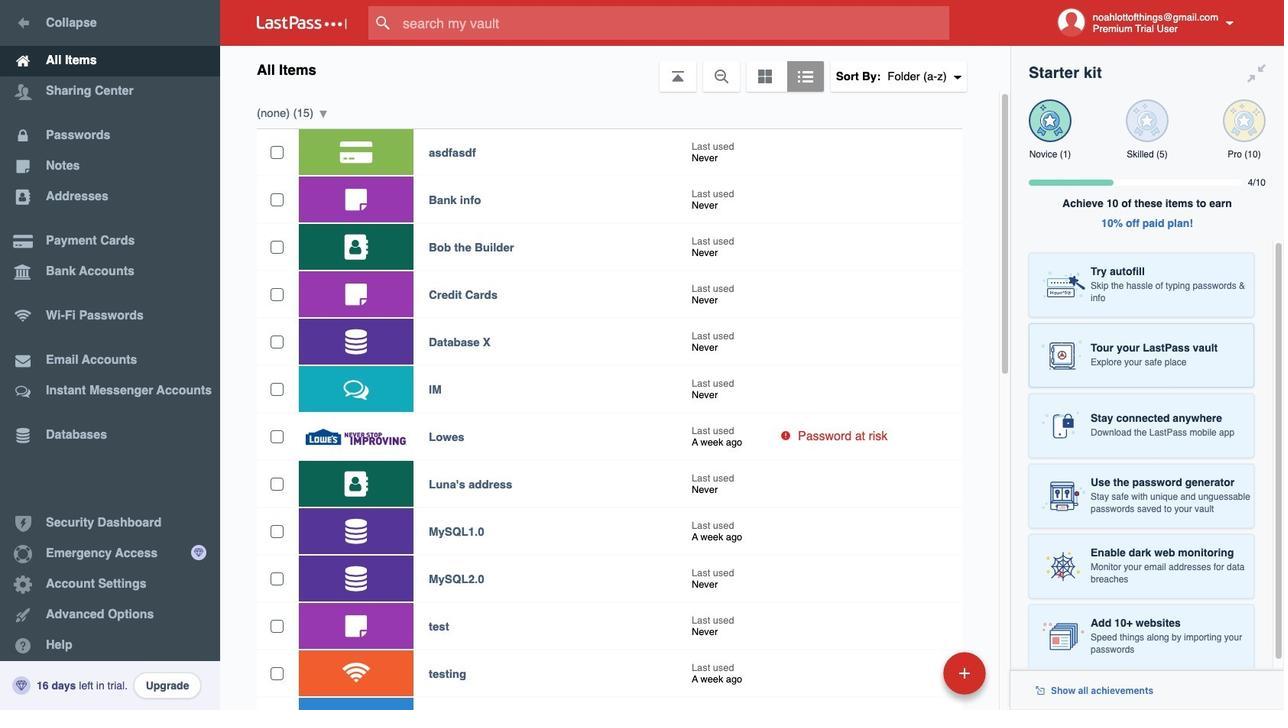Task type: locate. For each thing, give the bounding box(es) containing it.
Search search field
[[369, 6, 980, 40]]

main navigation navigation
[[0, 0, 220, 710]]



Task type: describe. For each thing, give the bounding box(es) containing it.
new item navigation
[[839, 648, 996, 710]]

lastpass image
[[257, 16, 347, 30]]

search my vault text field
[[369, 6, 980, 40]]

vault options navigation
[[220, 46, 1011, 92]]

new item element
[[839, 651, 992, 695]]



Task type: vqa. For each thing, say whether or not it's contained in the screenshot.
dialog
no



